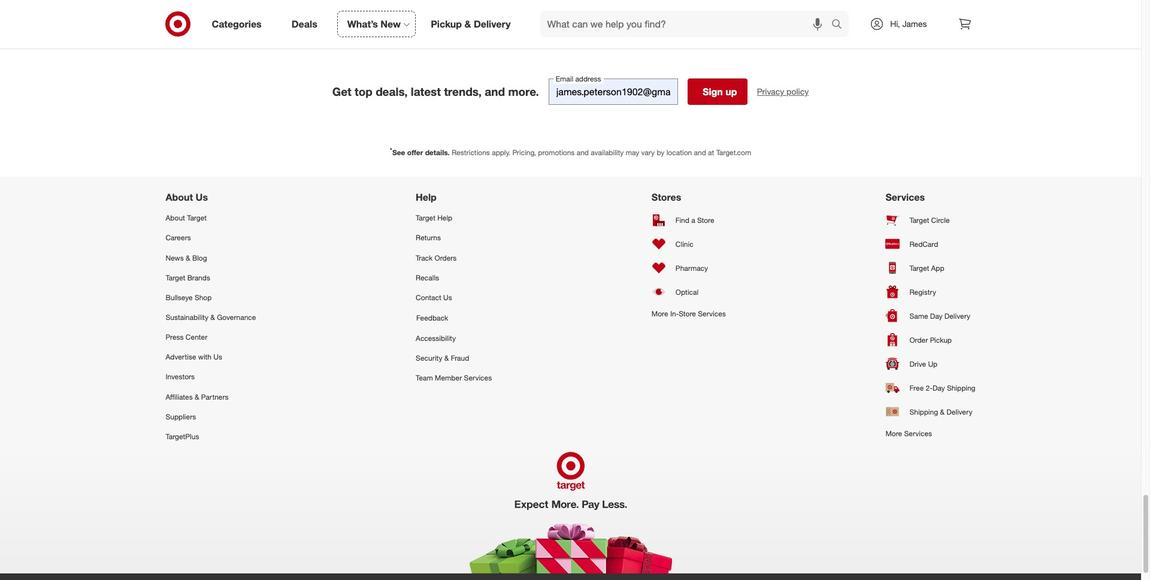 Task type: describe. For each thing, give the bounding box(es) containing it.
press center link
[[166, 327, 256, 347]]

0 vertical spatial shipping
[[948, 383, 976, 392]]

pickup inside 'link'
[[431, 18, 462, 30]]

drive up link
[[886, 352, 976, 376]]

optical
[[676, 288, 699, 297]]

suppliers link
[[166, 407, 256, 427]]

returns link
[[416, 228, 492, 248]]

target brands link
[[166, 268, 256, 288]]

security & fraud link
[[416, 348, 492, 368]]

about us
[[166, 191, 208, 203]]

what's new link
[[337, 11, 416, 37]]

sign up button
[[688, 79, 748, 105]]

investors link
[[166, 367, 256, 387]]

delivery for pickup & delivery
[[474, 18, 511, 30]]

promotions
[[538, 148, 575, 157]]

with
[[198, 353, 212, 362]]

0 horizontal spatial shipping
[[910, 407, 939, 416]]

member
[[435, 374, 462, 383]]

at
[[709, 148, 715, 157]]

advertise with us
[[166, 353, 222, 362]]

partners
[[201, 392, 229, 401]]

suppliers
[[166, 412, 196, 421]]

& for pickup
[[465, 18, 471, 30]]

more for more in-store services
[[652, 309, 669, 318]]

more in-store services link
[[652, 304, 726, 324]]

latest
[[411, 85, 441, 98]]

target circle
[[910, 216, 950, 225]]

about for about target
[[166, 214, 185, 223]]

may
[[626, 148, 640, 157]]

feedback button
[[416, 307, 492, 329]]

track
[[416, 253, 433, 262]]

apply.
[[492, 148, 511, 157]]

press center
[[166, 333, 208, 342]]

find a store
[[676, 216, 715, 225]]

bullseye shop link
[[166, 288, 256, 307]]

targetplus
[[166, 432, 199, 441]]

store for a
[[698, 216, 715, 225]]

about target
[[166, 214, 207, 223]]

recalls link
[[416, 268, 492, 288]]

sign
[[703, 86, 723, 98]]

policy
[[787, 86, 809, 97]]

free
[[910, 383, 924, 392]]

services up target circle
[[886, 191, 925, 203]]

careers
[[166, 233, 191, 242]]

sign up
[[703, 86, 738, 98]]

order pickup
[[910, 335, 952, 344]]

pricing,
[[513, 148, 536, 157]]

free 2-day shipping link
[[886, 376, 976, 400]]

store for in-
[[679, 309, 696, 318]]

get top deals, latest trends, and more.
[[332, 85, 539, 98]]

a
[[692, 216, 696, 225]]

location
[[667, 148, 692, 157]]

deals link
[[282, 11, 333, 37]]

optical link
[[652, 280, 726, 304]]

security & fraud
[[416, 354, 470, 363]]

privacy policy link
[[757, 86, 809, 98]]

privacy policy
[[757, 86, 809, 97]]

2 horizontal spatial and
[[694, 148, 707, 157]]

contact us
[[416, 293, 452, 302]]

target: expect more. pay less. image
[[402, 447, 739, 574]]

privacy
[[757, 86, 785, 97]]

us inside advertise with us link
[[214, 353, 222, 362]]

0 vertical spatial help
[[416, 191, 437, 203]]

investors
[[166, 372, 195, 381]]

more for more services
[[886, 429, 903, 438]]

stores
[[652, 191, 682, 203]]

delivery for shipping & delivery
[[947, 407, 973, 416]]

& for shipping
[[941, 407, 945, 416]]

search
[[827, 19, 856, 31]]

pickup & delivery
[[431, 18, 511, 30]]

target brands
[[166, 273, 210, 282]]

target circle link
[[886, 208, 976, 232]]

top
[[355, 85, 373, 98]]

us for contact us
[[444, 293, 452, 302]]

us for about us
[[196, 191, 208, 203]]

restrictions
[[452, 148, 490, 157]]

categories
[[212, 18, 262, 30]]

about for about us
[[166, 191, 193, 203]]

team member services link
[[416, 368, 492, 388]]

security
[[416, 354, 443, 363]]

advertise
[[166, 353, 196, 362]]

accessibility link
[[416, 329, 492, 348]]



Task type: locate. For each thing, give the bounding box(es) containing it.
delivery inside same day delivery link
[[945, 311, 971, 320]]

contact
[[416, 293, 442, 302]]

us right with
[[214, 353, 222, 362]]

store right a on the top
[[698, 216, 715, 225]]

delivery inside pickup & delivery 'link'
[[474, 18, 511, 30]]

track orders link
[[416, 248, 492, 268]]

contact us link
[[416, 288, 492, 307]]

deals,
[[376, 85, 408, 98]]

0 horizontal spatial and
[[485, 85, 505, 98]]

delivery for same day delivery
[[945, 311, 971, 320]]

and left more.
[[485, 85, 505, 98]]

* see offer details. restrictions apply. pricing, promotions and availability may vary by location and at target.com
[[390, 146, 752, 157]]

pickup
[[431, 18, 462, 30], [931, 335, 952, 344]]

1 vertical spatial about
[[166, 214, 185, 223]]

press
[[166, 333, 184, 342]]

0 horizontal spatial store
[[679, 309, 696, 318]]

careers link
[[166, 228, 256, 248]]

None text field
[[549, 79, 678, 105]]

help
[[416, 191, 437, 203], [438, 214, 453, 223]]

about up careers
[[166, 214, 185, 223]]

2 horizontal spatial us
[[444, 293, 452, 302]]

shipping up shipping & delivery
[[948, 383, 976, 392]]

2 about from the top
[[166, 214, 185, 223]]

2-
[[926, 383, 933, 392]]

shipping & delivery link
[[886, 400, 976, 424]]

fraud
[[451, 354, 470, 363]]

track orders
[[416, 253, 457, 262]]

us right contact
[[444, 293, 452, 302]]

hi, james
[[891, 19, 928, 29]]

shipping & delivery
[[910, 407, 973, 416]]

about
[[166, 191, 193, 203], [166, 214, 185, 223]]

drive
[[910, 359, 927, 368]]

more left in-
[[652, 309, 669, 318]]

target left app
[[910, 264, 930, 273]]

services down optical link at the right
[[698, 309, 726, 318]]

0 vertical spatial us
[[196, 191, 208, 203]]

pharmacy link
[[652, 256, 726, 280]]

target down news
[[166, 273, 185, 282]]

0 vertical spatial more
[[652, 309, 669, 318]]

governance
[[217, 313, 256, 322]]

target.com
[[717, 148, 752, 157]]

1 horizontal spatial shipping
[[948, 383, 976, 392]]

brands
[[187, 273, 210, 282]]

about up about target at the top of the page
[[166, 191, 193, 203]]

target for target help
[[416, 214, 436, 223]]

target app link
[[886, 256, 976, 280]]

about target link
[[166, 208, 256, 228]]

accessibility
[[416, 334, 456, 343]]

1 vertical spatial pickup
[[931, 335, 952, 344]]

pickup right new
[[431, 18, 462, 30]]

& for affiliates
[[195, 392, 199, 401]]

sustainability & governance link
[[166, 307, 256, 327]]

& for security
[[445, 354, 449, 363]]

& for sustainability
[[211, 313, 215, 322]]

0 vertical spatial delivery
[[474, 18, 511, 30]]

store down optical link at the right
[[679, 309, 696, 318]]

services down fraud
[[464, 374, 492, 383]]

target for target brands
[[166, 273, 185, 282]]

services inside more services link
[[905, 429, 933, 438]]

What can we help you find? suggestions appear below search field
[[540, 11, 835, 37]]

us inside contact us link
[[444, 293, 452, 302]]

pickup right order
[[931, 335, 952, 344]]

same day delivery link
[[886, 304, 976, 328]]

registry link
[[886, 280, 976, 304]]

1 horizontal spatial help
[[438, 214, 453, 223]]

1 vertical spatial more
[[886, 429, 903, 438]]

affiliates
[[166, 392, 193, 401]]

and left at
[[694, 148, 707, 157]]

news
[[166, 253, 184, 262]]

pharmacy
[[676, 264, 708, 273]]

shipping up more services link
[[910, 407, 939, 416]]

james
[[903, 19, 928, 29]]

target down about us
[[187, 214, 207, 223]]

delivery
[[474, 18, 511, 30], [945, 311, 971, 320], [947, 407, 973, 416]]

help up returns link
[[438, 214, 453, 223]]

find a store link
[[652, 208, 726, 232]]

1 horizontal spatial more
[[886, 429, 903, 438]]

& inside 'link'
[[465, 18, 471, 30]]

redcard
[[910, 240, 939, 249]]

& for news
[[186, 253, 190, 262]]

1 vertical spatial help
[[438, 214, 453, 223]]

feedback
[[417, 313, 448, 322]]

sponsored
[[621, 35, 656, 44]]

0 horizontal spatial help
[[416, 191, 437, 203]]

1 vertical spatial us
[[444, 293, 452, 302]]

1 vertical spatial shipping
[[910, 407, 939, 416]]

returns
[[416, 233, 441, 242]]

sustainability & governance
[[166, 313, 256, 322]]

blog
[[192, 253, 207, 262]]

target up the returns at top
[[416, 214, 436, 223]]

1 horizontal spatial us
[[214, 353, 222, 362]]

day right free
[[933, 383, 946, 392]]

target app
[[910, 264, 945, 273]]

get
[[332, 85, 352, 98]]

orders
[[435, 253, 457, 262]]

0 vertical spatial about
[[166, 191, 193, 203]]

vary
[[642, 148, 655, 157]]

0 horizontal spatial us
[[196, 191, 208, 203]]

by
[[657, 148, 665, 157]]

team member services
[[416, 374, 492, 383]]

order
[[910, 335, 929, 344]]

targetplus link
[[166, 427, 256, 447]]

team
[[416, 374, 433, 383]]

*
[[390, 146, 393, 154]]

what's
[[347, 18, 378, 30]]

0 horizontal spatial more
[[652, 309, 669, 318]]

help up the target help
[[416, 191, 437, 203]]

0 vertical spatial store
[[698, 216, 715, 225]]

drive up
[[910, 359, 938, 368]]

2 vertical spatial us
[[214, 353, 222, 362]]

sustainability
[[166, 313, 209, 322]]

same day delivery
[[910, 311, 971, 320]]

1 horizontal spatial and
[[577, 148, 589, 157]]

1 horizontal spatial pickup
[[931, 335, 952, 344]]

and left availability
[[577, 148, 589, 157]]

more.
[[509, 85, 539, 98]]

delivery inside shipping & delivery link
[[947, 407, 973, 416]]

up
[[929, 359, 938, 368]]

services inside team member services 'link'
[[464, 374, 492, 383]]

in-
[[671, 309, 679, 318]]

details.
[[425, 148, 450, 157]]

&
[[465, 18, 471, 30], [186, 253, 190, 262], [211, 313, 215, 322], [445, 354, 449, 363], [195, 392, 199, 401], [941, 407, 945, 416]]

clinic
[[676, 240, 694, 249]]

us up about target link
[[196, 191, 208, 203]]

1 vertical spatial day
[[933, 383, 946, 392]]

target for target app
[[910, 264, 930, 273]]

1 vertical spatial store
[[679, 309, 696, 318]]

2 vertical spatial delivery
[[947, 407, 973, 416]]

advertisement region
[[476, 0, 656, 35]]

advertise with us link
[[166, 347, 256, 367]]

shop
[[195, 293, 212, 302]]

up
[[726, 86, 738, 98]]

1 about from the top
[[166, 191, 193, 203]]

1 horizontal spatial store
[[698, 216, 715, 225]]

more down shipping & delivery link
[[886, 429, 903, 438]]

target left circle
[[910, 216, 930, 225]]

0 vertical spatial pickup
[[431, 18, 462, 30]]

shipping
[[948, 383, 976, 392], [910, 407, 939, 416]]

0 horizontal spatial pickup
[[431, 18, 462, 30]]

trends,
[[444, 85, 482, 98]]

recalls
[[416, 273, 439, 282]]

services down shipping & delivery link
[[905, 429, 933, 438]]

availability
[[591, 148, 624, 157]]

day right same
[[931, 311, 943, 320]]

search button
[[827, 11, 856, 40]]

1 vertical spatial delivery
[[945, 311, 971, 320]]

target for target circle
[[910, 216, 930, 225]]

affiliates & partners
[[166, 392, 229, 401]]

registry
[[910, 288, 937, 297]]

news & blog
[[166, 253, 207, 262]]

0 vertical spatial day
[[931, 311, 943, 320]]

target help link
[[416, 208, 492, 228]]

services inside "more in-store services" link
[[698, 309, 726, 318]]

hi,
[[891, 19, 901, 29]]

categories link
[[202, 11, 277, 37]]



Task type: vqa. For each thing, say whether or not it's contained in the screenshot.
Deals link
yes



